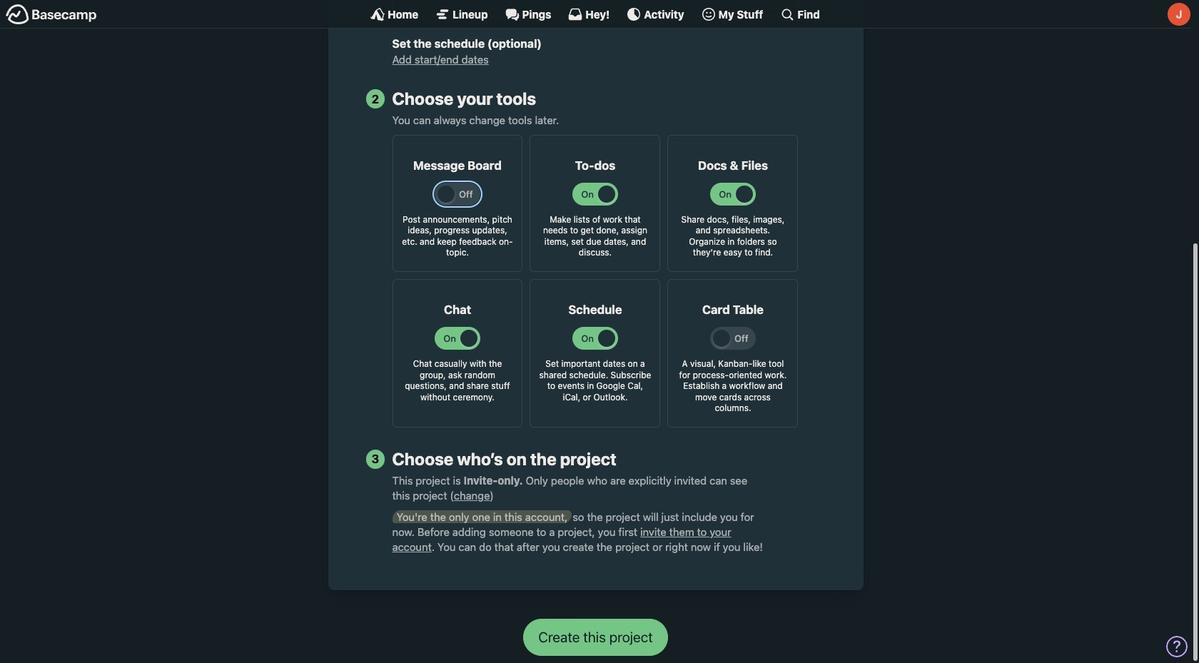 Task type: describe. For each thing, give the bounding box(es) containing it.
switch accounts image
[[6, 4, 97, 26]]

keyboard shortcut: ⌘ + / image
[[780, 7, 795, 21]]

main element
[[0, 0, 1199, 29]]

jacobr image
[[1168, 2, 1191, 25]]



Task type: vqa. For each thing, say whether or not it's contained in the screenshot.
JACOBR icon
yes



Task type: locate. For each thing, give the bounding box(es) containing it.
None submit
[[523, 619, 668, 656]]



